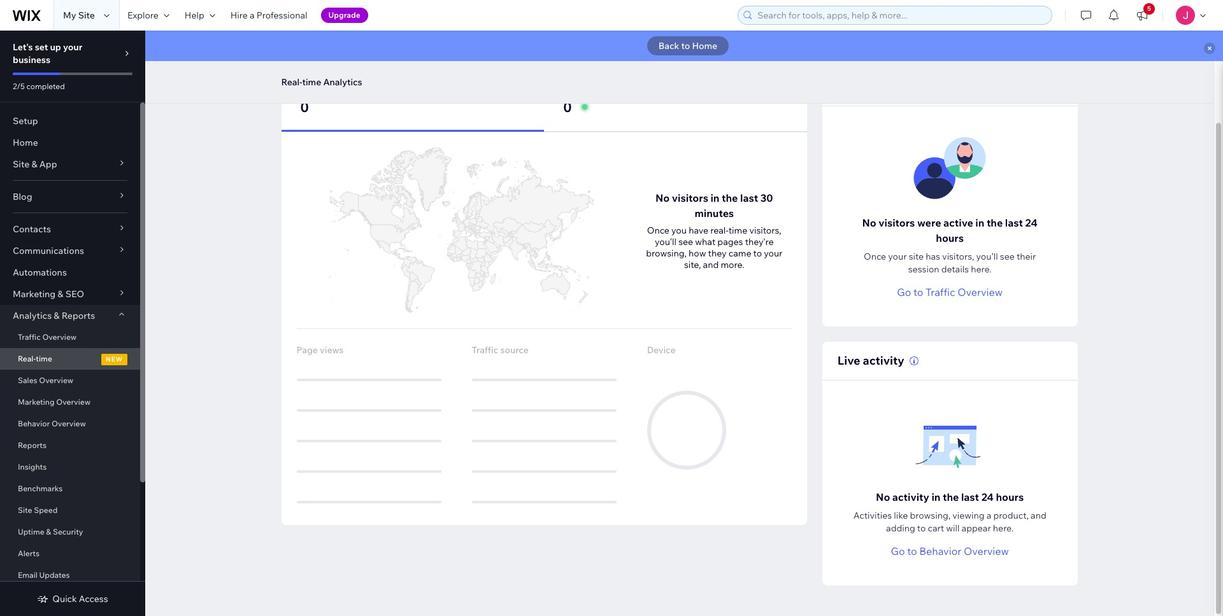 Task type: locate. For each thing, give the bounding box(es) containing it.
contacts button
[[0, 219, 140, 240]]

1 vertical spatial home
[[13, 137, 38, 149]]

uptime & security link
[[0, 522, 140, 544]]

marketing for marketing & seo
[[13, 289, 56, 300]]

0 inside button
[[564, 99, 572, 115]]

the right active
[[987, 217, 1003, 229]]

a up appear
[[987, 511, 992, 522]]

0 horizontal spatial your
[[63, 41, 82, 53]]

2 vertical spatial traffic
[[472, 345, 499, 356]]

live
[[838, 354, 861, 368]]

browsing, inside "no visitors in the last 30 minutes once you have real-time visitors, you'll see what pages they're browsing, how they came to your site, and more."
[[646, 248, 687, 259]]

traffic inside the go to traffic overview link
[[926, 286, 956, 299]]

0 vertical spatial traffic
[[926, 286, 956, 299]]

a
[[250, 10, 255, 21], [987, 511, 992, 522]]

reports down seo
[[62, 310, 95, 322]]

0 vertical spatial here.
[[971, 264, 992, 275]]

overview down sales overview link
[[56, 398, 91, 407]]

1 vertical spatial here.
[[994, 523, 1014, 535]]

analytics inside button
[[323, 76, 362, 88]]

access
[[79, 594, 108, 605]]

in up real- at the top right of page
[[711, 192, 720, 205]]

no inside no visitors were active in the last 24 hours once your site has visitors, you'll see their session details here.
[[863, 217, 877, 229]]

0 vertical spatial reports
[[62, 310, 95, 322]]

overview for traffic overview
[[42, 333, 77, 342]]

upgrade button
[[321, 8, 368, 23]]

visitors inside "no visitors in the last 30 minutes once you have real-time visitors, you'll see what pages they're browsing, how they came to your site, and more."
[[672, 192, 709, 205]]

0 horizontal spatial once
[[647, 225, 670, 236]]

activity
[[863, 354, 905, 368], [893, 491, 930, 504]]

1 vertical spatial and
[[1031, 511, 1047, 522]]

0 horizontal spatial browsing,
[[646, 248, 687, 259]]

your inside no visitors were active in the last 24 hours once your site has visitors, you'll see their session details here.
[[889, 251, 907, 263]]

back to home
[[659, 40, 718, 52]]

0 horizontal spatial visitors,
[[750, 225, 782, 236]]

here. for go to traffic overview
[[971, 264, 992, 275]]

site speed
[[18, 506, 58, 516]]

0 vertical spatial 30
[[388, 84, 401, 97]]

30 inside "no visitors in the last 30 minutes once you have real-time visitors, you'll see what pages they're browsing, how they came to your site, and more."
[[761, 192, 773, 205]]

1 horizontal spatial behavior
[[920, 546, 962, 558]]

page views
[[297, 345, 344, 356]]

& for marketing
[[58, 289, 63, 300]]

completed
[[27, 82, 65, 91]]

0 horizontal spatial time
[[36, 354, 52, 364]]

1 vertical spatial analytics
[[13, 310, 52, 322]]

& down marketing & seo
[[54, 310, 60, 322]]

marketing overview link
[[0, 392, 140, 414]]

last up viewing
[[962, 491, 980, 504]]

visitors, up details
[[943, 251, 975, 263]]

0 horizontal spatial visitors
[[672, 192, 709, 205]]

1 vertical spatial marketing
[[18, 398, 55, 407]]

visitors inside no visitors were active in the last 24 hours once your site has visitors, you'll see their session details here.
[[879, 217, 915, 229]]

last up their
[[1006, 217, 1024, 229]]

site for site & app
[[13, 159, 29, 170]]

visitors, inside "no visitors in the last 30 minutes once you have real-time visitors, you'll see what pages they're browsing, how they came to your site, and more."
[[750, 225, 782, 236]]

1 vertical spatial once
[[864, 251, 887, 263]]

2 vertical spatial no
[[876, 491, 891, 504]]

1 vertical spatial 24
[[982, 491, 994, 504]]

reports link
[[0, 435, 140, 457]]

visitors up have on the right top of the page
[[672, 192, 709, 205]]

back to home button
[[647, 36, 729, 55]]

to inside no activity in the last 24 hours activities like browsing, viewing a product, and adding to cart will appear here.
[[918, 523, 926, 535]]

activity inside no activity in the last 24 hours activities like browsing, viewing a product, and adding to cart will appear here.
[[893, 491, 930, 504]]

the inside no visitors were active in the last 24 hours once your site has visitors, you'll see their session details here.
[[987, 217, 1003, 229]]

0 horizontal spatial home
[[13, 137, 38, 149]]

real- for real-time
[[18, 354, 36, 364]]

hours down active
[[936, 232, 964, 245]]

once inside no visitors were active in the last 24 hours once your site has visitors, you'll see their session details here.
[[864, 251, 887, 263]]

here. inside no visitors were active in the last 24 hours once your site has visitors, you'll see their session details here.
[[971, 264, 992, 275]]

tab list
[[281, 68, 807, 132]]

overview inside "link"
[[52, 419, 86, 429]]

browsing, up cart
[[910, 511, 951, 522]]

site right my at the top left of page
[[78, 10, 95, 21]]

browsing, down you
[[646, 248, 687, 259]]

1 vertical spatial visitors,
[[943, 251, 975, 263]]

minutes inside visitors in the last 30 minutes 0
[[403, 84, 442, 97]]

no inside no activity in the last 24 hours activities like browsing, viewing a product, and adding to cart will appear here.
[[876, 491, 891, 504]]

1 vertical spatial site
[[13, 159, 29, 170]]

adding
[[887, 523, 916, 535]]

0 horizontal spatial real-
[[18, 354, 36, 364]]

last inside "no visitors in the last 30 minutes once you have real-time visitors, you'll see what pages they're browsing, how they came to your site, and more."
[[741, 192, 759, 205]]

real-time analytics button
[[275, 73, 369, 92]]

alerts link
[[0, 544, 140, 565]]

0 vertical spatial time
[[302, 76, 321, 88]]

30 inside visitors in the last 30 minutes 0
[[388, 84, 401, 97]]

go
[[898, 286, 912, 299], [891, 546, 906, 558]]

overview for sales overview
[[39, 376, 73, 386]]

visitors left were on the right
[[879, 217, 915, 229]]

real- inside button
[[281, 76, 302, 88]]

behavior down cart
[[920, 546, 962, 558]]

& inside dropdown button
[[58, 289, 63, 300]]

overview up marketing overview
[[39, 376, 73, 386]]

1 vertical spatial see
[[1000, 251, 1015, 263]]

last right real-time analytics in the left of the page
[[369, 84, 386, 97]]

0 horizontal spatial see
[[679, 236, 694, 248]]

to down adding
[[908, 546, 918, 558]]

2/5
[[13, 82, 25, 91]]

1 vertical spatial no
[[863, 217, 877, 229]]

home link
[[0, 132, 140, 154]]

0 horizontal spatial hours
[[936, 232, 964, 245]]

1 vertical spatial traffic
[[18, 333, 41, 342]]

& for uptime
[[46, 528, 51, 537]]

& inside "popup button"
[[54, 310, 60, 322]]

see left their
[[1000, 251, 1015, 263]]

back to home alert
[[145, 31, 1224, 61]]

insights link
[[0, 457, 140, 479]]

0 horizontal spatial you'll
[[655, 236, 677, 248]]

0 inside visitors in the last 30 minutes 0
[[301, 99, 309, 115]]

in up cart
[[932, 491, 941, 504]]

& left seo
[[58, 289, 63, 300]]

0 horizontal spatial traffic
[[18, 333, 41, 342]]

home
[[692, 40, 718, 52], [13, 137, 38, 149]]

go down session
[[898, 286, 912, 299]]

marketing & seo
[[13, 289, 84, 300]]

the inside no activity in the last 24 hours activities like browsing, viewing a product, and adding to cart will appear here.
[[943, 491, 959, 504]]

to inside the go to traffic overview link
[[914, 286, 924, 299]]

uptime & security
[[18, 528, 83, 537]]

in right visitors in the left of the page
[[339, 84, 348, 97]]

contacts
[[13, 224, 51, 235]]

time
[[302, 76, 321, 88], [729, 225, 748, 236], [36, 354, 52, 364]]

last up they're
[[741, 192, 759, 205]]

marketing overview
[[18, 398, 91, 407]]

quick
[[52, 594, 77, 605]]

and right site,
[[703, 259, 719, 271]]

your
[[63, 41, 82, 53], [764, 248, 783, 259], [889, 251, 907, 263]]

real-
[[281, 76, 302, 88], [18, 354, 36, 364]]

communications
[[13, 245, 84, 257]]

traffic down details
[[926, 286, 956, 299]]

0 vertical spatial home
[[692, 40, 718, 52]]

2 horizontal spatial time
[[729, 225, 748, 236]]

overview for marketing overview
[[56, 398, 91, 407]]

cart
[[928, 523, 945, 535]]

activity for no
[[893, 491, 930, 504]]

the up viewing
[[943, 491, 959, 504]]

last inside visitors in the last 30 minutes 0
[[369, 84, 386, 97]]

your inside let's set up your business
[[63, 41, 82, 53]]

1 horizontal spatial see
[[1000, 251, 1015, 263]]

0 horizontal spatial analytics
[[13, 310, 52, 322]]

1 vertical spatial hours
[[996, 491, 1024, 504]]

2 horizontal spatial your
[[889, 251, 907, 263]]

0 horizontal spatial 30
[[388, 84, 401, 97]]

last inside no visitors were active in the last 24 hours once your site has visitors, you'll see their session details here.
[[1006, 217, 1024, 229]]

2 vertical spatial site
[[18, 506, 32, 516]]

your left site
[[889, 251, 907, 263]]

1 horizontal spatial real-
[[281, 76, 302, 88]]

here. for go to behavior overview
[[994, 523, 1014, 535]]

24 up their
[[1026, 217, 1038, 229]]

appear
[[962, 523, 992, 535]]

here. right details
[[971, 264, 992, 275]]

the right visitors in the left of the page
[[350, 84, 366, 97]]

0 vertical spatial analytics
[[323, 76, 362, 88]]

you'll inside "no visitors in the last 30 minutes once you have real-time visitors, you'll see what pages they're browsing, how they came to your site, and more."
[[655, 236, 677, 248]]

1 vertical spatial reports
[[18, 441, 47, 451]]

minutes inside "no visitors in the last 30 minutes once you have real-time visitors, you'll see what pages they're browsing, how they came to your site, and more."
[[695, 207, 734, 220]]

1 vertical spatial 30
[[761, 192, 773, 205]]

1 horizontal spatial time
[[302, 76, 321, 88]]

and right the product,
[[1031, 511, 1047, 522]]

0 vertical spatial and
[[703, 259, 719, 271]]

once inside "no visitors in the last 30 minutes once you have real-time visitors, you'll see what pages they're browsing, how they came to your site, and more."
[[647, 225, 670, 236]]

real- for real-time analytics
[[281, 76, 302, 88]]

seo
[[65, 289, 84, 300]]

&
[[31, 159, 37, 170], [58, 289, 63, 300], [54, 310, 60, 322], [46, 528, 51, 537]]

traffic left the source
[[472, 345, 499, 356]]

24 up viewing
[[982, 491, 994, 504]]

go for go to behavior overview
[[891, 546, 906, 558]]

their
[[1017, 251, 1037, 263]]

1 vertical spatial real-
[[18, 354, 36, 364]]

let's set up your business
[[13, 41, 82, 66]]

1 horizontal spatial 30
[[761, 192, 773, 205]]

visitors
[[301, 84, 337, 97]]

2 horizontal spatial traffic
[[926, 286, 956, 299]]

1 horizontal spatial traffic
[[472, 345, 499, 356]]

0 vertical spatial a
[[250, 10, 255, 21]]

site,
[[684, 259, 701, 271]]

1 horizontal spatial 0
[[564, 99, 572, 115]]

here. down the product,
[[994, 523, 1014, 535]]

2 vertical spatial time
[[36, 354, 52, 364]]

see left what
[[679, 236, 694, 248]]

to right came
[[754, 248, 762, 259]]

in inside no visitors were active in the last 24 hours once your site has visitors, you'll see their session details here.
[[976, 217, 985, 229]]

0 vertical spatial visitors
[[672, 192, 709, 205]]

no visitors were active in the last 24 hours once your site has visitors, you'll see their session details here.
[[863, 217, 1038, 275]]

traffic inside traffic overview link
[[18, 333, 41, 342]]

1 horizontal spatial your
[[764, 248, 783, 259]]

the up real- at the top right of page
[[722, 192, 738, 205]]

0 vertical spatial hours
[[936, 232, 964, 245]]

visitors
[[672, 192, 709, 205], [879, 217, 915, 229]]

reports inside "popup button"
[[62, 310, 95, 322]]

up
[[50, 41, 61, 53]]

reports
[[62, 310, 95, 322], [18, 441, 47, 451]]

activity up like
[[893, 491, 930, 504]]

browsing, inside no activity in the last 24 hours activities like browsing, viewing a product, and adding to cart will appear here.
[[910, 511, 951, 522]]

0 vertical spatial browsing,
[[646, 248, 687, 259]]

marketing down sales
[[18, 398, 55, 407]]

& right 'uptime'
[[46, 528, 51, 537]]

last inside no activity in the last 24 hours activities like browsing, viewing a product, and adding to cart will appear here.
[[962, 491, 980, 504]]

2 0 from the left
[[564, 99, 572, 115]]

you'll left "how"
[[655, 236, 677, 248]]

visitors for in
[[672, 192, 709, 205]]

here.
[[971, 264, 992, 275], [994, 523, 1014, 535]]

behavior
[[18, 419, 50, 429], [920, 546, 962, 558]]

1 vertical spatial minutes
[[695, 207, 734, 220]]

insights
[[18, 463, 47, 472]]

1 horizontal spatial minutes
[[695, 207, 734, 220]]

to down session
[[914, 286, 924, 299]]

1 vertical spatial time
[[729, 225, 748, 236]]

1 vertical spatial activity
[[893, 491, 930, 504]]

your inside "no visitors in the last 30 minutes once you have real-time visitors, you'll see what pages they're browsing, how they came to your site, and more."
[[764, 248, 783, 259]]

1 vertical spatial go
[[891, 546, 906, 558]]

& left app
[[31, 159, 37, 170]]

time for real-time
[[36, 354, 52, 364]]

you'll left their
[[977, 251, 998, 263]]

1 horizontal spatial analytics
[[323, 76, 362, 88]]

1 horizontal spatial reports
[[62, 310, 95, 322]]

0 vertical spatial minutes
[[403, 84, 442, 97]]

activity right live
[[863, 354, 905, 368]]

1 horizontal spatial 24
[[1026, 217, 1038, 229]]

a inside no activity in the last 24 hours activities like browsing, viewing a product, and adding to cart will appear here.
[[987, 511, 992, 522]]

1 vertical spatial you'll
[[977, 251, 998, 263]]

1 horizontal spatial visitors
[[879, 217, 915, 229]]

site left app
[[13, 159, 29, 170]]

0 vertical spatial behavior
[[18, 419, 50, 429]]

0 vertical spatial activity
[[863, 354, 905, 368]]

no
[[656, 192, 670, 205], [863, 217, 877, 229], [876, 491, 891, 504]]

no for hours
[[863, 217, 877, 229]]

to left cart
[[918, 523, 926, 535]]

site for site speed
[[18, 506, 32, 516]]

0 horizontal spatial here.
[[971, 264, 992, 275]]

automations
[[13, 267, 67, 279]]

real- inside sidebar element
[[18, 354, 36, 364]]

overview down marketing overview link
[[52, 419, 86, 429]]

once left site
[[864, 251, 887, 263]]

what
[[696, 236, 716, 248]]

0 vertical spatial once
[[647, 225, 670, 236]]

in inside "no visitors in the last 30 minutes once you have real-time visitors, you'll see what pages they're browsing, how they came to your site, and more."
[[711, 192, 720, 205]]

hours inside no visitors were active in the last 24 hours once your site has visitors, you'll see their session details here.
[[936, 232, 964, 245]]

you'll
[[655, 236, 677, 248], [977, 251, 998, 263]]

minutes
[[403, 84, 442, 97], [695, 207, 734, 220]]

your right came
[[764, 248, 783, 259]]

& inside popup button
[[31, 159, 37, 170]]

1 horizontal spatial visitors,
[[943, 251, 975, 263]]

0 vertical spatial you'll
[[655, 236, 677, 248]]

to inside go to behavior overview link
[[908, 546, 918, 558]]

marketing down automations
[[13, 289, 56, 300]]

to right back
[[682, 40, 690, 52]]

site
[[909, 251, 924, 263]]

time inside sidebar element
[[36, 354, 52, 364]]

overview
[[958, 286, 1003, 299], [42, 333, 77, 342], [39, 376, 73, 386], [56, 398, 91, 407], [52, 419, 86, 429], [964, 546, 1009, 558]]

source
[[501, 345, 529, 356]]

0 horizontal spatial a
[[250, 10, 255, 21]]

1 horizontal spatial a
[[987, 511, 992, 522]]

my site
[[63, 10, 95, 21]]

no inside "no visitors in the last 30 minutes once you have real-time visitors, you'll see what pages they're browsing, how they came to your site, and more."
[[656, 192, 670, 205]]

2/5 completed
[[13, 82, 65, 91]]

0 vertical spatial 24
[[1026, 217, 1038, 229]]

overview down 'analytics & reports'
[[42, 333, 77, 342]]

traffic
[[926, 286, 956, 299], [18, 333, 41, 342], [472, 345, 499, 356]]

site inside popup button
[[13, 159, 29, 170]]

active
[[944, 217, 974, 229]]

reports up insights
[[18, 441, 47, 451]]

0 vertical spatial real-
[[281, 76, 302, 88]]

time inside button
[[302, 76, 321, 88]]

1 horizontal spatial you'll
[[977, 251, 998, 263]]

0 horizontal spatial behavior
[[18, 419, 50, 429]]

1 horizontal spatial here.
[[994, 523, 1014, 535]]

behavior down marketing overview
[[18, 419, 50, 429]]

device
[[647, 345, 676, 356]]

1 vertical spatial a
[[987, 511, 992, 522]]

0 vertical spatial visitors,
[[750, 225, 782, 236]]

1 vertical spatial behavior
[[920, 546, 962, 558]]

in right active
[[976, 217, 985, 229]]

see inside no visitors were active in the last 24 hours once your site has visitors, you'll see their session details here.
[[1000, 251, 1015, 263]]

once
[[647, 225, 670, 236], [864, 251, 887, 263]]

home right back
[[692, 40, 718, 52]]

0 vertical spatial no
[[656, 192, 670, 205]]

0 vertical spatial see
[[679, 236, 694, 248]]

1 horizontal spatial browsing,
[[910, 511, 951, 522]]

to inside back to home button
[[682, 40, 690, 52]]

the inside "no visitors in the last 30 minutes once you have real-time visitors, you'll see what pages they're browsing, how they came to your site, and more."
[[722, 192, 738, 205]]

your right up on the top of page
[[63, 41, 82, 53]]

let's
[[13, 41, 33, 53]]

24 inside no visitors were active in the last 24 hours once your site has visitors, you'll see their session details here.
[[1026, 217, 1038, 229]]

visitors,
[[750, 225, 782, 236], [943, 251, 975, 263]]

marketing inside dropdown button
[[13, 289, 56, 300]]

blog
[[13, 191, 32, 203]]

& for site
[[31, 159, 37, 170]]

a chart. image
[[297, 148, 622, 314]]

Search for tools, apps, help & more... field
[[754, 6, 1048, 24]]

0 vertical spatial marketing
[[13, 289, 56, 300]]

0 horizontal spatial 0
[[301, 99, 309, 115]]

0 horizontal spatial reports
[[18, 441, 47, 451]]

24
[[1026, 217, 1038, 229], [982, 491, 994, 504]]

once left you
[[647, 225, 670, 236]]

1 0 from the left
[[301, 99, 309, 115]]

go down adding
[[891, 546, 906, 558]]

1 vertical spatial visitors
[[879, 217, 915, 229]]

0 horizontal spatial 24
[[982, 491, 994, 504]]

0 horizontal spatial and
[[703, 259, 719, 271]]

hours up the product,
[[996, 491, 1024, 504]]

visitors, up came
[[750, 225, 782, 236]]

0 vertical spatial go
[[898, 286, 912, 299]]

live activity
[[838, 354, 905, 368]]

traffic for traffic overview
[[18, 333, 41, 342]]

here. inside no activity in the last 24 hours activities like browsing, viewing a product, and adding to cart will appear here.
[[994, 523, 1014, 535]]

1 horizontal spatial and
[[1031, 511, 1047, 522]]

0 horizontal spatial minutes
[[403, 84, 442, 97]]

sales overview link
[[0, 370, 140, 392]]

site left speed
[[18, 506, 32, 516]]

1 horizontal spatial once
[[864, 251, 887, 263]]

traffic up 'real-time'
[[18, 333, 41, 342]]

hire a professional
[[231, 10, 308, 21]]

home down setup
[[13, 137, 38, 149]]

were
[[918, 217, 942, 229]]

1 horizontal spatial home
[[692, 40, 718, 52]]

a right hire
[[250, 10, 255, 21]]

1 horizontal spatial hours
[[996, 491, 1024, 504]]



Task type: vqa. For each thing, say whether or not it's contained in the screenshot.
left clear BUTTON
no



Task type: describe. For each thing, give the bounding box(es) containing it.
no activity in the last 24 hours activities like browsing, viewing a product, and adding to cart will appear here.
[[854, 491, 1047, 535]]

go for go to traffic overview
[[898, 286, 912, 299]]

the inside visitors in the last 30 minutes 0
[[350, 84, 366, 97]]

help
[[185, 10, 204, 21]]

0 button
[[544, 68, 807, 132]]

set
[[35, 41, 48, 53]]

site & app button
[[0, 154, 140, 175]]

overview for behavior overview
[[52, 419, 86, 429]]

sidebar element
[[0, 31, 145, 617]]

setup link
[[0, 110, 140, 132]]

overview down appear
[[964, 546, 1009, 558]]

more.
[[721, 259, 745, 271]]

views
[[320, 345, 344, 356]]

alerts
[[18, 549, 40, 559]]

behavior overview
[[18, 419, 86, 429]]

benchmarks link
[[0, 479, 140, 500]]

security
[[53, 528, 83, 537]]

24 inside no activity in the last 24 hours activities like browsing, viewing a product, and adding to cart will appear here.
[[982, 491, 994, 504]]

and inside no activity in the last 24 hours activities like browsing, viewing a product, and adding to cart will appear here.
[[1031, 511, 1047, 522]]

upgrade
[[329, 10, 361, 20]]

visitors in the last 30 minutes 0
[[301, 84, 442, 115]]

hours inside no activity in the last 24 hours activities like browsing, viewing a product, and adding to cart will appear here.
[[996, 491, 1024, 504]]

will
[[947, 523, 960, 535]]

analytics inside "popup button"
[[13, 310, 52, 322]]

sales
[[18, 376, 37, 386]]

professional
[[257, 10, 308, 21]]

automations link
[[0, 262, 140, 284]]

hire
[[231, 10, 248, 21]]

go to behavior overview link
[[891, 544, 1009, 560]]

no for like
[[876, 491, 891, 504]]

real-time analytics
[[281, 76, 362, 88]]

blog button
[[0, 186, 140, 208]]

and inside "no visitors in the last 30 minutes once you have real-time visitors, you'll see what pages they're browsing, how they came to your site, and more."
[[703, 259, 719, 271]]

my
[[63, 10, 76, 21]]

analytics & reports
[[13, 310, 95, 322]]

to for go to behavior overview
[[908, 546, 918, 558]]

no visitors in the last 30 minutes once you have real-time visitors, you'll see what pages they're browsing, how they came to your site, and more.
[[646, 192, 783, 271]]

page
[[297, 345, 318, 356]]

home inside button
[[692, 40, 718, 52]]

viewing
[[953, 511, 985, 522]]

5 button
[[1129, 0, 1157, 31]]

updates
[[39, 571, 70, 581]]

pages
[[718, 236, 743, 248]]

activity for live
[[863, 354, 905, 368]]

sales overview
[[18, 376, 73, 386]]

to inside "no visitors in the last 30 minutes once you have real-time visitors, you'll see what pages they're browsing, how they came to your site, and more."
[[754, 248, 762, 259]]

quick access
[[52, 594, 108, 605]]

analytics & reports button
[[0, 305, 140, 327]]

5
[[1148, 4, 1152, 13]]

details
[[942, 264, 969, 275]]

go to behavior overview
[[891, 546, 1009, 558]]

no for you
[[656, 192, 670, 205]]

site & app
[[13, 159, 57, 170]]

go to traffic overview
[[898, 286, 1003, 299]]

product,
[[994, 511, 1029, 522]]

traffic source
[[472, 345, 529, 356]]

they
[[708, 248, 727, 259]]

in inside no activity in the last 24 hours activities like browsing, viewing a product, and adding to cart will appear here.
[[932, 491, 941, 504]]

you
[[672, 225, 687, 236]]

home inside sidebar element
[[13, 137, 38, 149]]

app
[[39, 159, 57, 170]]

see inside "no visitors in the last 30 minutes once you have real-time visitors, you'll see what pages they're browsing, how they came to your site, and more."
[[679, 236, 694, 248]]

marketing for marketing overview
[[18, 398, 55, 407]]

time inside "no visitors in the last 30 minutes once you have real-time visitors, you'll see what pages they're browsing, how they came to your site, and more."
[[729, 225, 748, 236]]

have
[[689, 225, 709, 236]]

visitors, inside no visitors were active in the last 24 hours once your site has visitors, you'll see their session details here.
[[943, 251, 975, 263]]

tab list containing 0
[[281, 68, 807, 132]]

email updates
[[18, 571, 70, 581]]

benchmarks
[[18, 484, 63, 494]]

has
[[926, 251, 941, 263]]

visitors for were
[[879, 217, 915, 229]]

traffic for traffic source
[[472, 345, 499, 356]]

overview down details
[[958, 286, 1003, 299]]

behavior overview link
[[0, 414, 140, 435]]

hire a professional link
[[223, 0, 315, 31]]

business
[[13, 54, 50, 66]]

site speed link
[[0, 500, 140, 522]]

0 vertical spatial site
[[78, 10, 95, 21]]

new
[[106, 356, 123, 364]]

like
[[894, 511, 908, 522]]

to for go to traffic overview
[[914, 286, 924, 299]]

session
[[909, 264, 940, 275]]

speed
[[34, 506, 58, 516]]

activities
[[854, 511, 892, 522]]

you'll inside no visitors were active in the last 24 hours once your site has visitors, you'll see their session details here.
[[977, 251, 998, 263]]

behavior inside "link"
[[18, 419, 50, 429]]

traffic overview
[[18, 333, 77, 342]]

explore
[[127, 10, 159, 21]]

marketing & seo button
[[0, 284, 140, 305]]

& for analytics
[[54, 310, 60, 322]]

setup
[[13, 115, 38, 127]]

go to traffic overview link
[[898, 285, 1003, 300]]

quick access button
[[37, 594, 108, 605]]

to for back to home
[[682, 40, 690, 52]]

real-
[[711, 225, 729, 236]]

communications button
[[0, 240, 140, 262]]

how
[[689, 248, 706, 259]]

they're
[[745, 236, 774, 248]]

traffic overview link
[[0, 327, 140, 349]]

came
[[729, 248, 752, 259]]

in inside visitors in the last 30 minutes 0
[[339, 84, 348, 97]]

time for real-time analytics
[[302, 76, 321, 88]]



